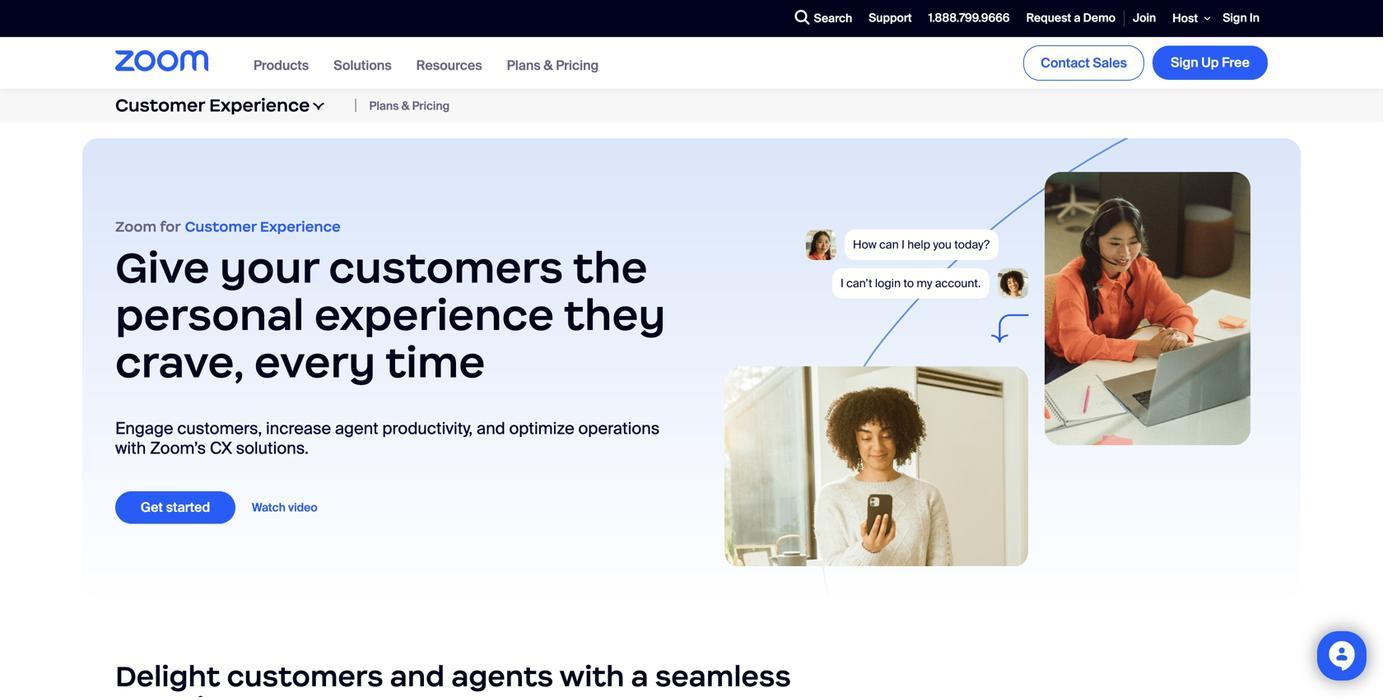 Task type: vqa. For each thing, say whether or not it's contained in the screenshot.
Data Transfer Impact Assessment for Zoom Phone's TRANSFER
no



Task type: locate. For each thing, give the bounding box(es) containing it.
and inside delight customers and agents with a seamless experience
[[390, 659, 445, 695]]

video
[[288, 500, 318, 515]]

productivity,
[[383, 419, 473, 440]]

1 vertical spatial &
[[402, 98, 410, 114]]

search image
[[795, 10, 810, 25]]

sales
[[1094, 54, 1128, 71]]

0 horizontal spatial and
[[390, 659, 445, 695]]

0 horizontal spatial sign
[[1171, 54, 1199, 71]]

a
[[1075, 10, 1081, 26], [632, 659, 649, 695]]

zoom logo image
[[115, 50, 208, 71]]

zoom's
[[150, 438, 206, 459]]

increase
[[266, 419, 331, 440]]

experience
[[315, 288, 555, 342], [115, 690, 275, 698]]

sign up free link
[[1153, 46, 1269, 80]]

delight customers and agents with a seamless experience
[[115, 659, 792, 698]]

watch video link
[[252, 500, 318, 515]]

experience inside give your customers the personal experience they crave, every time
[[315, 288, 555, 342]]

sign left in
[[1224, 10, 1248, 26]]

resources button
[[417, 57, 482, 74]]

seamless
[[656, 659, 792, 695]]

and inside "engage customers, increase agent productivity, and optimize operations with zoom's cx solutions."
[[477, 419, 506, 440]]

customer experience down zoom logo
[[115, 94, 310, 116]]

request a demo link
[[1019, 1, 1124, 36]]

request
[[1027, 10, 1072, 26]]

give your customers the personal experience they crave, every time image
[[708, 155, 1269, 583]]

customer experience button
[[115, 94, 310, 116]]

1 vertical spatial and
[[390, 659, 445, 695]]

1 vertical spatial experience
[[260, 218, 341, 236]]

0 vertical spatial experience
[[209, 94, 310, 116]]

0 horizontal spatial experience
[[115, 690, 275, 698]]

0 vertical spatial pricing
[[556, 57, 599, 74]]

0 horizontal spatial plans
[[369, 98, 399, 114]]

plans & pricing link
[[507, 57, 599, 74], [369, 98, 450, 114]]

1 vertical spatial pricing
[[412, 98, 450, 114]]

every
[[254, 336, 376, 390]]

1 horizontal spatial with
[[560, 659, 625, 695]]

0 vertical spatial customers
[[329, 241, 564, 295]]

1 vertical spatial sign
[[1171, 54, 1199, 71]]

0 horizontal spatial pricing
[[412, 98, 450, 114]]

1 vertical spatial customers
[[227, 659, 384, 695]]

customer down zoom logo
[[115, 94, 205, 116]]

0 horizontal spatial plans & pricing link
[[369, 98, 450, 114]]

1 horizontal spatial experience
[[315, 288, 555, 342]]

1.888.799.9666 link
[[921, 1, 1019, 36]]

customers inside give your customers the personal experience they crave, every time
[[329, 241, 564, 295]]

1 vertical spatial customer experience
[[185, 218, 341, 236]]

0 vertical spatial experience
[[315, 288, 555, 342]]

cx
[[210, 438, 232, 459]]

1 vertical spatial experience
[[115, 690, 275, 698]]

1 vertical spatial plans & pricing
[[369, 98, 450, 114]]

0 vertical spatial with
[[115, 438, 146, 459]]

customer up "your"
[[185, 218, 257, 236]]

pricing
[[556, 57, 599, 74], [412, 98, 450, 114]]

and
[[477, 419, 506, 440], [390, 659, 445, 695]]

0 vertical spatial plans & pricing link
[[507, 57, 599, 74]]

your
[[220, 241, 319, 295]]

solutions.
[[236, 438, 309, 459]]

0 vertical spatial a
[[1075, 10, 1081, 26]]

plans right resources button
[[507, 57, 541, 74]]

&
[[544, 57, 553, 74], [402, 98, 410, 114]]

plans down solutions
[[369, 98, 399, 114]]

contact
[[1041, 54, 1091, 71]]

search image
[[795, 10, 810, 25]]

customer
[[115, 94, 205, 116], [185, 218, 257, 236]]

watch video
[[252, 500, 318, 515]]

1 horizontal spatial plans
[[507, 57, 541, 74]]

1 vertical spatial a
[[632, 659, 649, 695]]

give your customers the personal experience they crave, every time
[[115, 241, 666, 390]]

customer experience up "your"
[[185, 218, 341, 236]]

contact sales
[[1041, 54, 1128, 71]]

0 vertical spatial and
[[477, 419, 506, 440]]

agent
[[335, 419, 379, 440]]

customers
[[329, 241, 564, 295], [227, 659, 384, 695]]

host
[[1173, 11, 1199, 26]]

1 vertical spatial plans & pricing link
[[369, 98, 450, 114]]

give
[[115, 241, 210, 295]]

0 horizontal spatial a
[[632, 659, 649, 695]]

1 vertical spatial plans
[[369, 98, 399, 114]]

free
[[1223, 54, 1250, 71]]

0 vertical spatial plans
[[507, 57, 541, 74]]

1 vertical spatial with
[[560, 659, 625, 695]]

request a demo
[[1027, 10, 1116, 26]]

1 horizontal spatial &
[[544, 57, 553, 74]]

delight
[[115, 659, 220, 695]]

demo
[[1084, 10, 1116, 26]]

sign left up
[[1171, 54, 1199, 71]]

sign in
[[1224, 10, 1260, 26]]

plans & pricing
[[507, 57, 599, 74], [369, 98, 450, 114]]

0 vertical spatial plans & pricing
[[507, 57, 599, 74]]

0 vertical spatial &
[[544, 57, 553, 74]]

engage customers, increase agent productivity, and optimize operations with zoom's cx solutions.
[[115, 419, 660, 459]]

plans
[[507, 57, 541, 74], [369, 98, 399, 114]]

0 horizontal spatial with
[[115, 438, 146, 459]]

sign in link
[[1215, 1, 1269, 36]]

1 horizontal spatial and
[[477, 419, 506, 440]]

sign
[[1224, 10, 1248, 26], [1171, 54, 1199, 71]]

experience up "your"
[[260, 218, 341, 236]]

1.888.799.9666
[[929, 10, 1010, 26]]

experience
[[209, 94, 310, 116], [260, 218, 341, 236]]

operations
[[579, 419, 660, 440]]

get started link
[[115, 492, 236, 524]]

with
[[115, 438, 146, 459], [560, 659, 625, 695]]

experience down products
[[209, 94, 310, 116]]

products button
[[254, 57, 309, 74]]

join
[[1134, 10, 1157, 26]]

1 horizontal spatial plans & pricing link
[[507, 57, 599, 74]]

1 horizontal spatial sign
[[1224, 10, 1248, 26]]

support
[[869, 10, 913, 26]]

in
[[1250, 10, 1260, 26]]

customer experience
[[115, 94, 310, 116], [185, 218, 341, 236]]

0 vertical spatial sign
[[1224, 10, 1248, 26]]

up
[[1202, 54, 1220, 71]]



Task type: describe. For each thing, give the bounding box(es) containing it.
with inside "engage customers, increase agent productivity, and optimize operations with zoom's cx solutions."
[[115, 438, 146, 459]]

a inside delight customers and agents with a seamless experience
[[632, 659, 649, 695]]

optimize
[[509, 419, 575, 440]]

solutions
[[334, 57, 392, 74]]

solutions button
[[334, 57, 392, 74]]

customers inside delight customers and agents with a seamless experience
[[227, 659, 384, 695]]

1 horizontal spatial a
[[1075, 10, 1081, 26]]

1 horizontal spatial plans & pricing
[[507, 57, 599, 74]]

1 vertical spatial customer
[[185, 218, 257, 236]]

with inside delight customers and agents with a seamless experience
[[560, 659, 625, 695]]

search
[[814, 11, 853, 26]]

crave,
[[115, 336, 244, 390]]

sign for sign in
[[1224, 10, 1248, 26]]

0 horizontal spatial plans & pricing
[[369, 98, 450, 114]]

customers,
[[177, 419, 262, 440]]

resources
[[417, 57, 482, 74]]

started
[[166, 499, 210, 517]]

experience inside delight customers and agents with a seamless experience
[[115, 690, 275, 698]]

they
[[564, 288, 666, 342]]

get
[[141, 499, 163, 517]]

agents
[[452, 659, 554, 695]]

personal
[[115, 288, 304, 342]]

1 horizontal spatial pricing
[[556, 57, 599, 74]]

0 horizontal spatial &
[[402, 98, 410, 114]]

join link
[[1125, 1, 1165, 36]]

support link
[[861, 1, 921, 36]]

products
[[254, 57, 309, 74]]

host button
[[1165, 0, 1215, 37]]

watch
[[252, 500, 286, 515]]

0 vertical spatial customer experience
[[115, 94, 310, 116]]

sign up free
[[1171, 54, 1250, 71]]

contact sales link
[[1024, 45, 1145, 81]]

engage
[[115, 419, 173, 440]]

get started
[[141, 499, 210, 517]]

the
[[573, 241, 648, 295]]

0 vertical spatial customer
[[115, 94, 205, 116]]

sign for sign up free
[[1171, 54, 1199, 71]]

time
[[386, 336, 485, 390]]



